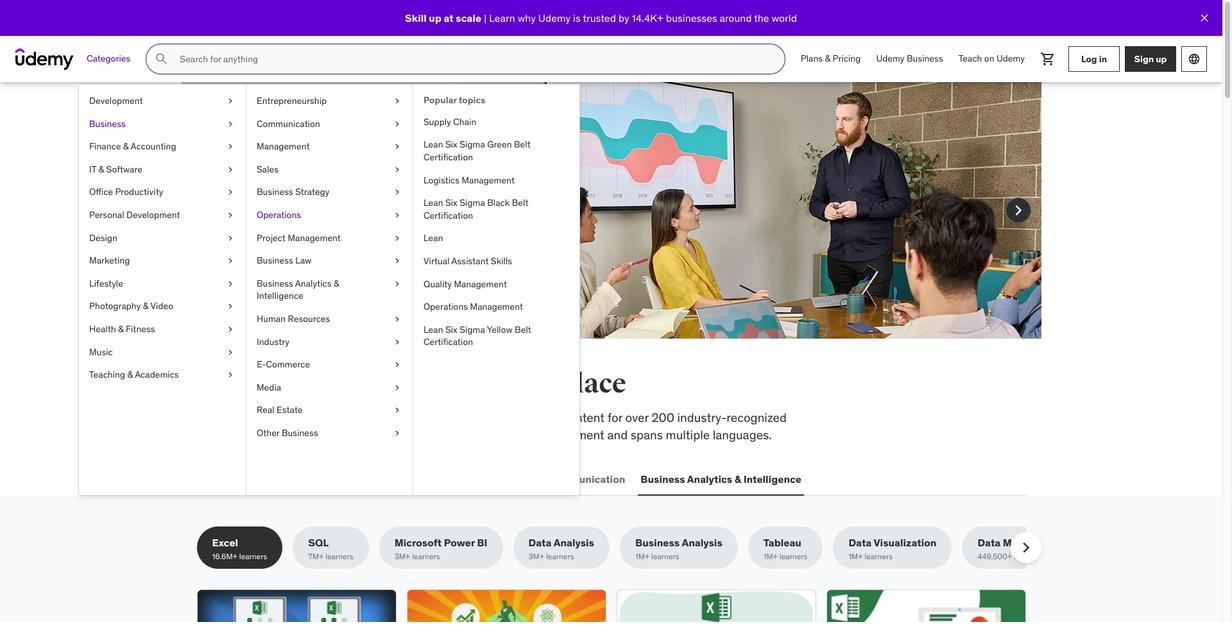 Task type: describe. For each thing, give the bounding box(es) containing it.
belt for lean six sigma yellow belt certification
[[515, 324, 531, 335]]

business inside business analytics & intelligence
[[257, 278, 293, 289]]

communication button
[[545, 464, 628, 495]]

learners inside microsoft power bi 3m+ learners
[[412, 552, 440, 562]]

languages.
[[713, 427, 772, 443]]

supply
[[424, 116, 451, 128]]

microsoft
[[394, 537, 442, 549]]

academics
[[135, 369, 179, 381]]

sql 7m+ learners
[[308, 537, 353, 562]]

business.
[[310, 213, 363, 228]]

operations for operations
[[257, 209, 301, 221]]

up for sign
[[1156, 53, 1167, 65]]

operations link
[[246, 204, 413, 227]]

for
[[607, 410, 622, 425]]

learners inside data modeling 449,500+ learners
[[1014, 552, 1042, 562]]

xsmall image for teaching & academics
[[225, 369, 235, 382]]

office productivity
[[89, 186, 163, 198]]

business law
[[257, 255, 311, 266]]

business analytics & intelligence for business analytics & intelligence button
[[641, 473, 801, 485]]

strategy
[[295, 186, 329, 198]]

media link
[[246, 376, 413, 399]]

power
[[444, 537, 475, 549]]

business inside business analysis 1m+ learners
[[635, 537, 680, 549]]

xsmall image for other business
[[392, 427, 402, 440]]

learners inside sql 7m+ learners
[[325, 552, 353, 562]]

photography & video
[[89, 301, 173, 312]]

& for software
[[99, 163, 104, 175]]

supports
[[337, 427, 386, 443]]

request
[[251, 248, 291, 261]]

health & fitness link
[[79, 318, 246, 341]]

0 vertical spatial development
[[89, 95, 143, 107]]

carousel element
[[181, 82, 1041, 370]]

web
[[199, 473, 221, 485]]

catalog
[[294, 427, 334, 443]]

udemy left is
[[538, 11, 571, 24]]

14.4k+
[[632, 11, 664, 24]]

1m+ for business analysis
[[635, 552, 649, 562]]

web development button
[[197, 464, 292, 495]]

data analysis 3m+ learners
[[528, 537, 594, 562]]

e-
[[257, 359, 266, 370]]

operations management link
[[413, 296, 579, 319]]

a
[[294, 248, 299, 261]]

marketing link
[[79, 250, 246, 273]]

1 vertical spatial in
[[478, 368, 503, 400]]

management for operations management
[[470, 301, 523, 313]]

see
[[243, 196, 264, 211]]

visualization
[[874, 537, 936, 549]]

lean for lean six sigma black belt certification
[[424, 197, 443, 209]]

world
[[772, 11, 797, 24]]

development
[[533, 427, 604, 443]]

quality
[[424, 278, 452, 290]]

why for anything
[[267, 196, 288, 211]]

lean six sigma black belt certification link
[[413, 192, 579, 227]]

1m+ for data visualization
[[849, 552, 863, 562]]

management for logistics management
[[462, 174, 515, 186]]

learners inside 'tableau 1m+ learners'
[[780, 552, 807, 562]]

data for data visualization
[[849, 537, 872, 549]]

popular topics
[[424, 94, 485, 106]]

next image
[[1008, 200, 1028, 221]]

business analysis 1m+ learners
[[635, 537, 722, 562]]

operations management
[[424, 301, 523, 313]]

web development
[[199, 473, 289, 485]]

six for lean six sigma yellow belt certification
[[445, 324, 457, 335]]

learners inside business analysis 1m+ learners
[[651, 552, 679, 562]]

operations for operations management
[[424, 301, 468, 313]]

xsmall image for design
[[225, 232, 235, 245]]

& inside business analytics & intelligence
[[334, 278, 339, 289]]

udemy inside teach on udemy link
[[996, 53, 1025, 64]]

finance & accounting
[[89, 141, 176, 152]]

to inside covering critical workplace skills to technical topics, including prep content for over 200 industry-recognized certifications, our catalog supports well-rounded professional development and spans multiple languages.
[[377, 410, 388, 425]]

virtual assistant skills link
[[413, 250, 579, 273]]

virtual assistant skills
[[424, 255, 512, 267]]

organizations
[[334, 196, 408, 211]]

business analytics & intelligence for business analytics & intelligence link
[[257, 278, 339, 302]]

photography
[[89, 301, 141, 312]]

business inside udemy business link
[[907, 53, 943, 64]]

six for lean six sigma black belt certification
[[445, 197, 457, 209]]

analytics for business analytics & intelligence button
[[687, 473, 732, 485]]

xsmall image for management
[[392, 141, 402, 153]]

xsmall image for marketing
[[225, 255, 235, 267]]

ready-
[[303, 138, 368, 165]]

technical
[[391, 410, 440, 425]]

leadership
[[398, 473, 452, 485]]

personal development
[[89, 209, 180, 221]]

black
[[487, 197, 510, 209]]

development link
[[79, 90, 246, 113]]

xsmall image for finance & accounting
[[225, 141, 235, 153]]

plans & pricing
[[801, 53, 861, 64]]

xsmall image for real estate
[[392, 404, 402, 417]]

belt for lean six sigma green belt certification
[[514, 139, 530, 150]]

excel
[[212, 537, 238, 549]]

learners inside excel 16.6m+ learners
[[239, 552, 267, 562]]

udemy inside build ready-for- anything teams see why leading organizations choose to learn with udemy business.
[[269, 213, 307, 228]]

project management
[[257, 232, 341, 244]]

topic filters element
[[197, 527, 1064, 569]]

fitness
[[126, 323, 155, 335]]

video
[[150, 301, 173, 312]]

shopping cart with 0 items image
[[1040, 51, 1056, 67]]

& for accounting
[[123, 141, 129, 152]]

choose a language image
[[1188, 53, 1201, 65]]

lean six sigma yellow belt certification link
[[413, 319, 579, 354]]

sign up
[[1134, 53, 1167, 65]]

skills inside covering critical workplace skills to technical topics, including prep content for over 200 industry-recognized certifications, our catalog supports well-rounded professional development and spans multiple languages.
[[347, 410, 374, 425]]

excel 16.6m+ learners
[[212, 537, 267, 562]]

covering critical workplace skills to technical topics, including prep content for over 200 industry-recognized certifications, our catalog supports well-rounded professional development and spans multiple languages.
[[197, 410, 787, 443]]

topics,
[[443, 410, 479, 425]]

lean for lean
[[424, 233, 443, 244]]

xsmall image for health & fitness
[[225, 323, 235, 336]]

quality management link
[[413, 273, 579, 296]]

bi
[[477, 537, 487, 549]]

belt for lean six sigma black belt certification
[[512, 197, 528, 209]]

content
[[563, 410, 605, 425]]

sql
[[308, 537, 329, 549]]

& for fitness
[[118, 323, 124, 335]]

critical
[[248, 410, 285, 425]]

other
[[257, 427, 279, 439]]

business strategy
[[257, 186, 329, 198]]

by
[[618, 11, 629, 24]]

e-commerce link
[[246, 354, 413, 376]]

supply chain link
[[413, 111, 579, 134]]

topics
[[459, 94, 485, 106]]

development for personal
[[126, 209, 180, 221]]

design link
[[79, 227, 246, 250]]

7m+
[[308, 552, 324, 562]]

recognized
[[727, 410, 787, 425]]

lean link
[[413, 227, 579, 250]]

design
[[89, 232, 117, 244]]

business inside business link
[[89, 118, 126, 129]]

certification for lean six sigma black belt certification
[[424, 210, 473, 221]]

xsmall image for business
[[225, 118, 235, 130]]

logistics management
[[424, 174, 515, 186]]

learn
[[489, 11, 515, 24]]

lifestyle
[[89, 278, 123, 289]]

to inside build ready-for- anything teams see why leading organizations choose to learn with udemy business.
[[453, 196, 464, 211]]

xsmall image for project management
[[392, 232, 402, 245]]



Task type: locate. For each thing, give the bounding box(es) containing it.
management inside the logistics management link
[[462, 174, 515, 186]]

0 vertical spatial analytics
[[295, 278, 331, 289]]

learners inside data visualization 1m+ learners
[[865, 552, 893, 562]]

and
[[607, 427, 628, 443]]

1 vertical spatial certification
[[424, 210, 473, 221]]

communication down entrepreneurship
[[257, 118, 320, 129]]

xsmall image for business strategy
[[392, 186, 402, 199]]

xsmall image inside marketing link
[[225, 255, 235, 267]]

xsmall image inside e-commerce link
[[392, 359, 402, 371]]

intelligence down languages.
[[743, 473, 801, 485]]

need
[[411, 368, 473, 400]]

management inside management 'link'
[[257, 141, 310, 152]]

tableau 1m+ learners
[[763, 537, 807, 562]]

development right web
[[224, 473, 289, 485]]

& inside "link"
[[825, 53, 830, 64]]

8 learners from the left
[[1014, 552, 1042, 562]]

0 horizontal spatial why
[[267, 196, 288, 211]]

2 vertical spatial certification
[[424, 336, 473, 348]]

all
[[197, 368, 235, 400]]

& right it
[[99, 163, 104, 175]]

0 vertical spatial the
[[754, 11, 769, 24]]

analytics inside business analytics & intelligence
[[295, 278, 331, 289]]

udemy right pricing
[[876, 53, 904, 64]]

200
[[652, 410, 674, 425]]

six inside the lean six sigma green belt certification
[[445, 139, 457, 150]]

xsmall image inside "development" link
[[225, 95, 235, 108]]

yellow
[[487, 324, 513, 335]]

1 lean from the top
[[424, 139, 443, 150]]

certifications,
[[197, 427, 271, 443]]

certification up need
[[424, 336, 473, 348]]

business inside business strategy link
[[257, 186, 293, 198]]

1m+ inside data visualization 1m+ learners
[[849, 552, 863, 562]]

trusted
[[583, 11, 616, 24]]

next image
[[1015, 538, 1036, 558]]

estate
[[277, 404, 303, 416]]

xsmall image for personal development
[[225, 209, 235, 222]]

xsmall image inside personal development link
[[225, 209, 235, 222]]

sigma for green
[[460, 139, 485, 150]]

udemy business link
[[869, 44, 951, 74]]

communication for the communication button
[[547, 473, 625, 485]]

sigma down 'operations management'
[[460, 324, 485, 335]]

2 3m+ from the left
[[528, 552, 544, 562]]

1 horizontal spatial 1m+
[[763, 552, 778, 562]]

1 horizontal spatial intelligence
[[743, 473, 801, 485]]

0 vertical spatial why
[[518, 11, 536, 24]]

4 learners from the left
[[546, 552, 574, 562]]

& down business law link
[[334, 278, 339, 289]]

office productivity link
[[79, 181, 246, 204]]

1 certification from the top
[[424, 151, 473, 163]]

six
[[445, 139, 457, 150], [445, 197, 457, 209], [445, 324, 457, 335]]

xsmall image for it & software
[[225, 163, 235, 176]]

management for project management
[[288, 232, 341, 244]]

six for lean six sigma green belt certification
[[445, 139, 457, 150]]

analysis inside data analysis 3m+ learners
[[554, 537, 594, 549]]

chain
[[453, 116, 476, 128]]

udemy up the project management
[[269, 213, 307, 228]]

1 horizontal spatial in
[[1099, 53, 1107, 65]]

3m+ inside data analysis 3m+ learners
[[528, 552, 544, 562]]

xsmall image for communication
[[392, 118, 402, 130]]

1 1m+ from the left
[[635, 552, 649, 562]]

at
[[444, 11, 454, 24]]

data inside data analysis 3m+ learners
[[528, 537, 551, 549]]

1 vertical spatial belt
[[512, 197, 528, 209]]

development inside button
[[224, 473, 289, 485]]

operations element
[[413, 85, 579, 495]]

personal
[[89, 209, 124, 221]]

2 lean from the top
[[424, 197, 443, 209]]

1 vertical spatial business analytics & intelligence
[[641, 473, 801, 485]]

0 vertical spatial business analytics & intelligence
[[257, 278, 339, 302]]

xsmall image for media
[[392, 382, 402, 394]]

xsmall image inside project management link
[[392, 232, 402, 245]]

build ready-for- anything teams see why leading organizations choose to learn with udemy business.
[[243, 138, 494, 228]]

lean down supply
[[424, 139, 443, 150]]

& right plans
[[825, 53, 830, 64]]

16.6m+
[[212, 552, 237, 562]]

why for scale
[[518, 11, 536, 24]]

management up demo
[[288, 232, 341, 244]]

certification for lean six sigma yellow belt certification
[[424, 336, 473, 348]]

intelligence for business analytics & intelligence button
[[743, 473, 801, 485]]

lean
[[424, 139, 443, 150], [424, 197, 443, 209], [424, 233, 443, 244], [424, 324, 443, 335]]

business law link
[[246, 250, 413, 273]]

xsmall image for business law
[[392, 255, 402, 267]]

business link
[[79, 113, 246, 136]]

& inside button
[[735, 473, 741, 485]]

xsmall image inside operations link
[[392, 209, 402, 222]]

xsmall image for e-commerce
[[392, 359, 402, 371]]

lean down logistics
[[424, 197, 443, 209]]

all the skills you need in one place
[[197, 368, 626, 400]]

& right teaching
[[127, 369, 133, 381]]

449,500+
[[978, 552, 1012, 562]]

1 3m+ from the left
[[394, 552, 410, 562]]

1 horizontal spatial the
[[754, 11, 769, 24]]

belt right the black
[[512, 197, 528, 209]]

& for pricing
[[825, 53, 830, 64]]

xsmall image inside "human resources" link
[[392, 313, 402, 326]]

development for web
[[224, 473, 289, 485]]

1 horizontal spatial communication
[[547, 473, 625, 485]]

lean inside lean link
[[424, 233, 443, 244]]

& for video
[[143, 301, 148, 312]]

belt inside lean six sigma yellow belt certification
[[515, 324, 531, 335]]

1 horizontal spatial to
[[453, 196, 464, 211]]

1 sigma from the top
[[460, 139, 485, 150]]

development
[[89, 95, 143, 107], [126, 209, 180, 221], [224, 473, 289, 485]]

operations down quality
[[424, 301, 468, 313]]

3m+ inside microsoft power bi 3m+ learners
[[394, 552, 410, 562]]

&
[[825, 53, 830, 64], [123, 141, 129, 152], [99, 163, 104, 175], [334, 278, 339, 289], [143, 301, 148, 312], [118, 323, 124, 335], [127, 369, 133, 381], [735, 473, 741, 485]]

0 horizontal spatial business analytics & intelligence
[[257, 278, 339, 302]]

spans
[[631, 427, 663, 443]]

business analytics & intelligence link
[[246, 273, 413, 308]]

0 vertical spatial skills
[[285, 368, 355, 400]]

marketing
[[89, 255, 130, 266]]

industry link
[[246, 331, 413, 354]]

2 1m+ from the left
[[763, 552, 778, 562]]

pricing
[[833, 53, 861, 64]]

0 vertical spatial operations
[[257, 209, 301, 221]]

skills up supports
[[347, 410, 374, 425]]

teaching & academics link
[[79, 364, 246, 387]]

management inside project management link
[[288, 232, 341, 244]]

six inside lean six sigma black belt certification
[[445, 197, 457, 209]]

productivity
[[115, 186, 163, 198]]

analytics down law
[[295, 278, 331, 289]]

human resources
[[257, 313, 330, 325]]

2 sigma from the top
[[460, 197, 485, 209]]

0 vertical spatial intelligence
[[257, 290, 303, 302]]

in right log
[[1099, 53, 1107, 65]]

xsmall image inside other business link
[[392, 427, 402, 440]]

analytics down multiple
[[687, 473, 732, 485]]

data right bi
[[528, 537, 551, 549]]

xsmall image for industry
[[392, 336, 402, 349]]

& left video
[[143, 301, 148, 312]]

office
[[89, 186, 113, 198]]

analysis for data analysis
[[554, 537, 594, 549]]

0 vertical spatial belt
[[514, 139, 530, 150]]

software
[[106, 163, 142, 175]]

xsmall image for lifestyle
[[225, 278, 235, 290]]

xsmall image for development
[[225, 95, 235, 108]]

skill
[[405, 11, 427, 24]]

music link
[[79, 341, 246, 364]]

covering
[[197, 410, 245, 425]]

data inside data modeling 449,500+ learners
[[978, 537, 1001, 549]]

0 vertical spatial six
[[445, 139, 457, 150]]

including
[[482, 410, 532, 425]]

operations up project
[[257, 209, 301, 221]]

0 horizontal spatial in
[[478, 368, 503, 400]]

2 vertical spatial development
[[224, 473, 289, 485]]

xsmall image for entrepreneurship
[[392, 95, 402, 108]]

around
[[720, 11, 752, 24]]

microsoft power bi 3m+ learners
[[394, 537, 487, 562]]

business inside business law link
[[257, 255, 293, 266]]

management inside quality management link
[[454, 278, 507, 290]]

plans
[[801, 53, 823, 64]]

real
[[257, 404, 274, 416]]

request a demo
[[251, 248, 329, 261]]

xsmall image inside music link
[[225, 346, 235, 359]]

xsmall image for business analytics & intelligence
[[392, 278, 402, 290]]

0 vertical spatial communication
[[257, 118, 320, 129]]

sigma down logistics management
[[460, 197, 485, 209]]

0 horizontal spatial operations
[[257, 209, 301, 221]]

media
[[257, 382, 281, 393]]

1 vertical spatial why
[[267, 196, 288, 211]]

lean inside lean six sigma black belt certification
[[424, 197, 443, 209]]

communication for communication 'link'
[[257, 118, 320, 129]]

analysis for business analysis
[[682, 537, 722, 549]]

1 learners from the left
[[239, 552, 267, 562]]

1 vertical spatial the
[[239, 368, 280, 400]]

1 vertical spatial skills
[[347, 410, 374, 425]]

why right learn
[[518, 11, 536, 24]]

& down languages.
[[735, 473, 741, 485]]

six down 'operations management'
[[445, 324, 457, 335]]

2 data from the left
[[849, 537, 872, 549]]

certification down logistics
[[424, 210, 473, 221]]

xsmall image inside the lifestyle link
[[225, 278, 235, 290]]

certification inside the lean six sigma green belt certification
[[424, 151, 473, 163]]

skill up at scale | learn why udemy is trusted by 14.4k+ businesses around the world
[[405, 11, 797, 24]]

e-commerce
[[257, 359, 310, 370]]

project management link
[[246, 227, 413, 250]]

communication inside button
[[547, 473, 625, 485]]

5 learners from the left
[[651, 552, 679, 562]]

prep
[[535, 410, 560, 425]]

lifestyle link
[[79, 273, 246, 295]]

certification inside lean six sigma yellow belt certification
[[424, 336, 473, 348]]

2 horizontal spatial 1m+
[[849, 552, 863, 562]]

Search for anything text field
[[177, 48, 769, 70]]

xsmall image inside real estate link
[[392, 404, 402, 417]]

intelligence up human
[[257, 290, 303, 302]]

management
[[257, 141, 310, 152], [462, 174, 515, 186], [288, 232, 341, 244], [454, 278, 507, 290], [470, 301, 523, 313]]

1 vertical spatial up
[[1156, 53, 1167, 65]]

management down quality management link on the left top
[[470, 301, 523, 313]]

3 certification from the top
[[424, 336, 473, 348]]

analytics inside button
[[687, 473, 732, 485]]

analysis
[[554, 537, 594, 549], [682, 537, 722, 549]]

& right finance
[[123, 141, 129, 152]]

leading
[[291, 196, 331, 211]]

lean for lean six sigma green belt certification
[[424, 139, 443, 150]]

it & software link
[[79, 158, 246, 181]]

6 learners from the left
[[780, 552, 807, 562]]

business analytics & intelligence inside button
[[641, 473, 801, 485]]

virtual
[[424, 255, 450, 267]]

0 horizontal spatial intelligence
[[257, 290, 303, 302]]

0 horizontal spatial analysis
[[554, 537, 594, 549]]

project
[[257, 232, 286, 244]]

2 vertical spatial six
[[445, 324, 457, 335]]

0 horizontal spatial up
[[429, 11, 441, 24]]

sales
[[257, 163, 279, 175]]

lean six sigma green belt certification
[[424, 139, 530, 163]]

sigma inside lean six sigma yellow belt certification
[[460, 324, 485, 335]]

1 vertical spatial sigma
[[460, 197, 485, 209]]

belt inside lean six sigma black belt certification
[[512, 197, 528, 209]]

business inside business analytics & intelligence button
[[641, 473, 685, 485]]

data left visualization at the bottom
[[849, 537, 872, 549]]

management link
[[246, 136, 413, 158]]

analysis inside business analysis 1m+ learners
[[682, 537, 722, 549]]

1 vertical spatial analytics
[[687, 473, 732, 485]]

xsmall image inside 'teaching & academics' link
[[225, 369, 235, 382]]

lean down quality
[[424, 324, 443, 335]]

data for data modeling
[[978, 537, 1001, 549]]

learners
[[239, 552, 267, 562], [325, 552, 353, 562], [412, 552, 440, 562], [546, 552, 574, 562], [651, 552, 679, 562], [780, 552, 807, 562], [865, 552, 893, 562], [1014, 552, 1042, 562]]

1 vertical spatial intelligence
[[743, 473, 801, 485]]

data for data analysis
[[528, 537, 551, 549]]

3 data from the left
[[978, 537, 1001, 549]]

1 six from the top
[[445, 139, 457, 150]]

udemy image
[[15, 48, 74, 70]]

3 lean from the top
[[424, 233, 443, 244]]

teach on udemy link
[[951, 44, 1032, 74]]

0 vertical spatial to
[[453, 196, 464, 211]]

multiple
[[666, 427, 710, 443]]

submit search image
[[154, 51, 170, 67]]

2 vertical spatial sigma
[[460, 324, 485, 335]]

sigma inside lean six sigma black belt certification
[[460, 197, 485, 209]]

why inside build ready-for- anything teams see why leading organizations choose to learn with udemy business.
[[267, 196, 288, 211]]

management for quality management
[[454, 278, 507, 290]]

lean inside the lean six sigma green belt certification
[[424, 139, 443, 150]]

intelligence inside button
[[743, 473, 801, 485]]

1 horizontal spatial analytics
[[687, 473, 732, 485]]

professional
[[464, 427, 530, 443]]

analytics for business analytics & intelligence link
[[295, 278, 331, 289]]

7 learners from the left
[[865, 552, 893, 562]]

music
[[89, 346, 113, 358]]

management up learn
[[462, 174, 515, 186]]

0 horizontal spatial analytics
[[295, 278, 331, 289]]

udemy inside udemy business link
[[876, 53, 904, 64]]

management inside the operations management link
[[470, 301, 523, 313]]

personal development link
[[79, 204, 246, 227]]

up right sign
[[1156, 53, 1167, 65]]

xsmall image for office productivity
[[225, 186, 235, 199]]

0 vertical spatial up
[[429, 11, 441, 24]]

1 horizontal spatial why
[[518, 11, 536, 24]]

1 vertical spatial operations
[[424, 301, 468, 313]]

1 horizontal spatial 3m+
[[528, 552, 544, 562]]

1m+ inside 'tableau 1m+ learners'
[[763, 552, 778, 562]]

the left world
[[754, 11, 769, 24]]

xsmall image for human resources
[[392, 313, 402, 326]]

2 certification from the top
[[424, 210, 473, 221]]

1 vertical spatial to
[[377, 410, 388, 425]]

1 horizontal spatial analysis
[[682, 537, 722, 549]]

1 data from the left
[[528, 537, 551, 549]]

3 learners from the left
[[412, 552, 440, 562]]

0 horizontal spatial 3m+
[[394, 552, 410, 562]]

other business
[[257, 427, 318, 439]]

development down 'categories' dropdown button
[[89, 95, 143, 107]]

1 horizontal spatial data
[[849, 537, 872, 549]]

1 horizontal spatial business analytics & intelligence
[[641, 473, 801, 485]]

1m+ inside business analysis 1m+ learners
[[635, 552, 649, 562]]

xsmall image
[[225, 95, 235, 108], [225, 118, 235, 130], [225, 163, 235, 176], [225, 186, 235, 199], [392, 186, 402, 199], [225, 209, 235, 222], [392, 255, 402, 267], [392, 313, 402, 326], [392, 336, 402, 349], [225, 346, 235, 359], [392, 359, 402, 371], [392, 382, 402, 394], [392, 404, 402, 417]]

4 lean from the top
[[424, 324, 443, 335]]

business analytics & intelligence up human resources
[[257, 278, 339, 302]]

xsmall image inside design link
[[225, 232, 235, 245]]

xsmall image inside business strategy link
[[392, 186, 402, 199]]

0 vertical spatial sigma
[[460, 139, 485, 150]]

belt inside the lean six sigma green belt certification
[[514, 139, 530, 150]]

up for skill
[[429, 11, 441, 24]]

sigma
[[460, 139, 485, 150], [460, 197, 485, 209], [460, 324, 485, 335]]

2 vertical spatial belt
[[515, 324, 531, 335]]

xsmall image for music
[[225, 346, 235, 359]]

communication link
[[246, 113, 413, 136]]

business
[[907, 53, 943, 64], [89, 118, 126, 129], [257, 186, 293, 198], [257, 255, 293, 266], [257, 278, 293, 289], [282, 427, 318, 439], [641, 473, 685, 485], [635, 537, 680, 549]]

business inside other business link
[[282, 427, 318, 439]]

2 learners from the left
[[325, 552, 353, 562]]

xsmall image inside entrepreneurship link
[[392, 95, 402, 108]]

intelligence for business analytics & intelligence link
[[257, 290, 303, 302]]

2 horizontal spatial data
[[978, 537, 1001, 549]]

xsmall image inside photography & video link
[[225, 301, 235, 313]]

certification inside lean six sigma black belt certification
[[424, 210, 473, 221]]

xsmall image inside communication 'link'
[[392, 118, 402, 130]]

xsmall image inside business analytics & intelligence link
[[392, 278, 402, 290]]

intelligence inside business analytics & intelligence
[[257, 290, 303, 302]]

xsmall image inside business law link
[[392, 255, 402, 267]]

3 1m+ from the left
[[849, 552, 863, 562]]

six down supply chain
[[445, 139, 457, 150]]

management up sales
[[257, 141, 310, 152]]

businesses
[[666, 11, 717, 24]]

business analytics & intelligence down languages.
[[641, 473, 801, 485]]

accounting
[[131, 141, 176, 152]]

lean for lean six sigma yellow belt certification
[[424, 324, 443, 335]]

tableau
[[763, 537, 801, 549]]

belt right green
[[514, 139, 530, 150]]

sigma down chain
[[460, 139, 485, 150]]

learners inside data analysis 3m+ learners
[[546, 552, 574, 562]]

0 horizontal spatial 1m+
[[635, 552, 649, 562]]

0 vertical spatial in
[[1099, 53, 1107, 65]]

xsmall image for photography & video
[[225, 301, 235, 313]]

close image
[[1198, 12, 1211, 24]]

xsmall image
[[392, 95, 402, 108], [392, 118, 402, 130], [225, 141, 235, 153], [392, 141, 402, 153], [392, 163, 402, 176], [392, 209, 402, 222], [225, 232, 235, 245], [392, 232, 402, 245], [225, 255, 235, 267], [225, 278, 235, 290], [392, 278, 402, 290], [225, 301, 235, 313], [225, 323, 235, 336], [225, 369, 235, 382], [392, 427, 402, 440]]

xsmall image inside industry link
[[392, 336, 402, 349]]

xsmall image inside it & software link
[[225, 163, 235, 176]]

xsmall image inside sales link
[[392, 163, 402, 176]]

the up real
[[239, 368, 280, 400]]

1 horizontal spatial up
[[1156, 53, 1167, 65]]

resources
[[288, 313, 330, 325]]

xsmall image inside business link
[[225, 118, 235, 130]]

up left "at"
[[429, 11, 441, 24]]

data up 449,500+
[[978, 537, 1001, 549]]

2 six from the top
[[445, 197, 457, 209]]

why right see
[[267, 196, 288, 211]]

xsmall image inside management 'link'
[[392, 141, 402, 153]]

1 vertical spatial six
[[445, 197, 457, 209]]

operations
[[257, 209, 301, 221], [424, 301, 468, 313]]

xsmall image inside office productivity link
[[225, 186, 235, 199]]

belt right yellow
[[515, 324, 531, 335]]

six inside lean six sigma yellow belt certification
[[445, 324, 457, 335]]

build
[[243, 138, 299, 165]]

0 horizontal spatial the
[[239, 368, 280, 400]]

data modeling 449,500+ learners
[[978, 537, 1049, 562]]

1 vertical spatial communication
[[547, 473, 625, 485]]

0 horizontal spatial communication
[[257, 118, 320, 129]]

lean up virtual
[[424, 233, 443, 244]]

1 vertical spatial development
[[126, 209, 180, 221]]

udemy
[[538, 11, 571, 24], [876, 53, 904, 64], [996, 53, 1025, 64], [269, 213, 307, 228]]

xsmall image for sales
[[392, 163, 402, 176]]

0 horizontal spatial data
[[528, 537, 551, 549]]

& right the health
[[118, 323, 124, 335]]

skills up workplace
[[285, 368, 355, 400]]

communication down development
[[547, 473, 625, 485]]

3 sigma from the top
[[460, 324, 485, 335]]

sigma for black
[[460, 197, 485, 209]]

& for academics
[[127, 369, 133, 381]]

sigma for yellow
[[460, 324, 485, 335]]

3m+
[[394, 552, 410, 562], [528, 552, 544, 562]]

sigma inside the lean six sigma green belt certification
[[460, 139, 485, 150]]

xsmall image inside media link
[[392, 382, 402, 394]]

certification for lean six sigma green belt certification
[[424, 151, 473, 163]]

modeling
[[1003, 537, 1049, 549]]

xsmall image inside health & fitness link
[[225, 323, 235, 336]]

2 analysis from the left
[[682, 537, 722, 549]]

business analytics & intelligence button
[[638, 464, 804, 495]]

1 horizontal spatial operations
[[424, 301, 468, 313]]

communication inside 'link'
[[257, 118, 320, 129]]

development down office productivity link
[[126, 209, 180, 221]]

certification up logistics
[[424, 151, 473, 163]]

categories
[[87, 53, 130, 64]]

3 six from the top
[[445, 324, 457, 335]]

0 horizontal spatial to
[[377, 410, 388, 425]]

udemy right the on
[[996, 53, 1025, 64]]

six down logistics
[[445, 197, 457, 209]]

in up including
[[478, 368, 503, 400]]

health
[[89, 323, 116, 335]]

to left learn
[[453, 196, 464, 211]]

management up 'operations management'
[[454, 278, 507, 290]]

lean inside lean six sigma yellow belt certification
[[424, 324, 443, 335]]

0 vertical spatial certification
[[424, 151, 473, 163]]

1 analysis from the left
[[554, 537, 594, 549]]

teach on udemy
[[958, 53, 1025, 64]]

xsmall image for operations
[[392, 209, 402, 222]]

entrepreneurship link
[[246, 90, 413, 113]]

data inside data visualization 1m+ learners
[[849, 537, 872, 549]]

to up supports
[[377, 410, 388, 425]]

xsmall image inside 'finance & accounting' link
[[225, 141, 235, 153]]

lean six sigma green belt certification link
[[413, 134, 579, 169]]

assistant
[[451, 255, 489, 267]]



Task type: vqa. For each thing, say whether or not it's contained in the screenshot.
'Business' within the Management 'element'
no



